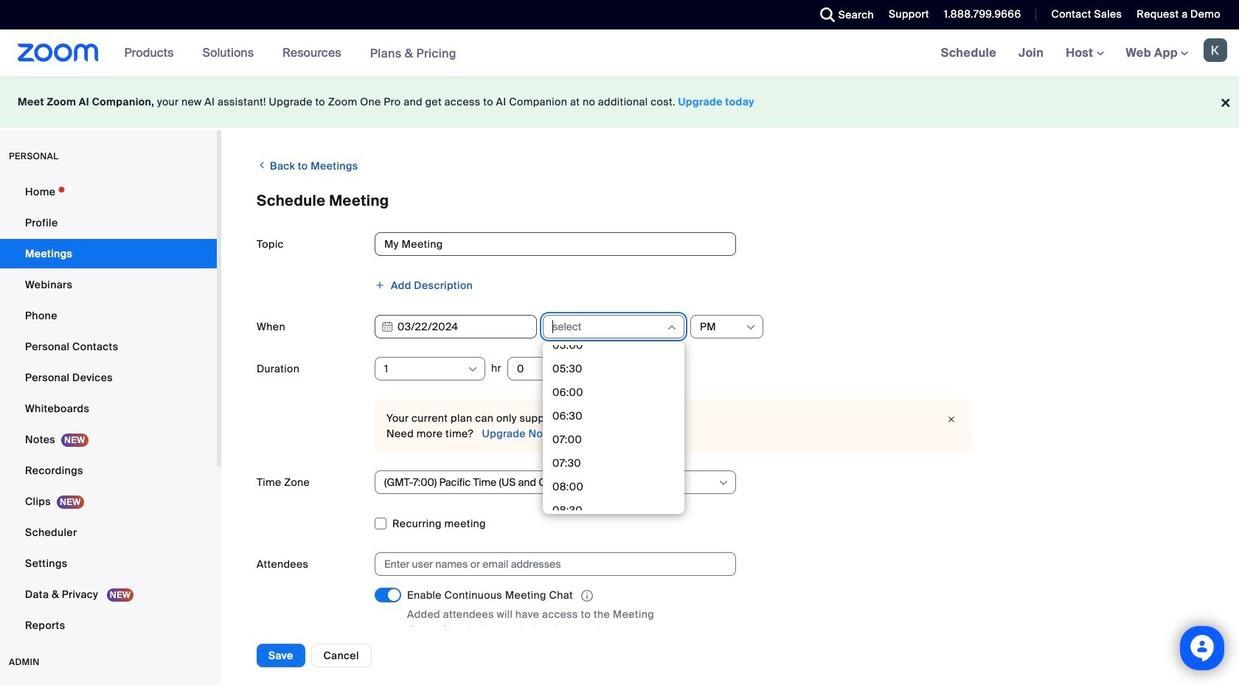 Task type: vqa. For each thing, say whether or not it's contained in the screenshot.
Personal Menu menu
yes



Task type: describe. For each thing, give the bounding box(es) containing it.
hide options image
[[666, 322, 678, 334]]

profile picture image
[[1205, 38, 1228, 62]]

0 vertical spatial show options image
[[745, 322, 757, 334]]

1 vertical spatial show options image
[[467, 364, 479, 376]]

meetings navigation
[[930, 30, 1240, 77]]

select start time text field
[[553, 316, 666, 338]]

zoom logo image
[[18, 44, 99, 62]]

close image
[[943, 413, 961, 427]]

left image
[[257, 158, 267, 173]]

product information navigation
[[113, 30, 468, 77]]

add image
[[375, 280, 385, 291]]

Persistent Chat, enter email address,Enter user names or email addresses text field
[[385, 554, 714, 576]]



Task type: locate. For each thing, give the bounding box(es) containing it.
learn more about enable continuous meeting chat image
[[577, 590, 598, 603]]

choose date text field
[[375, 315, 537, 339]]

My Meeting text field
[[375, 232, 737, 256]]

1 horizontal spatial show options image
[[745, 322, 757, 334]]

0 horizontal spatial show options image
[[467, 364, 479, 376]]

option group
[[375, 657, 1205, 681]]

personal menu menu
[[0, 177, 217, 642]]

application
[[407, 588, 688, 605]]

footer
[[0, 77, 1240, 128]]

banner
[[0, 30, 1240, 77]]

show options image
[[745, 322, 757, 334], [467, 364, 479, 376]]

list box
[[547, 97, 681, 664]]

show options image
[[718, 478, 730, 489]]



